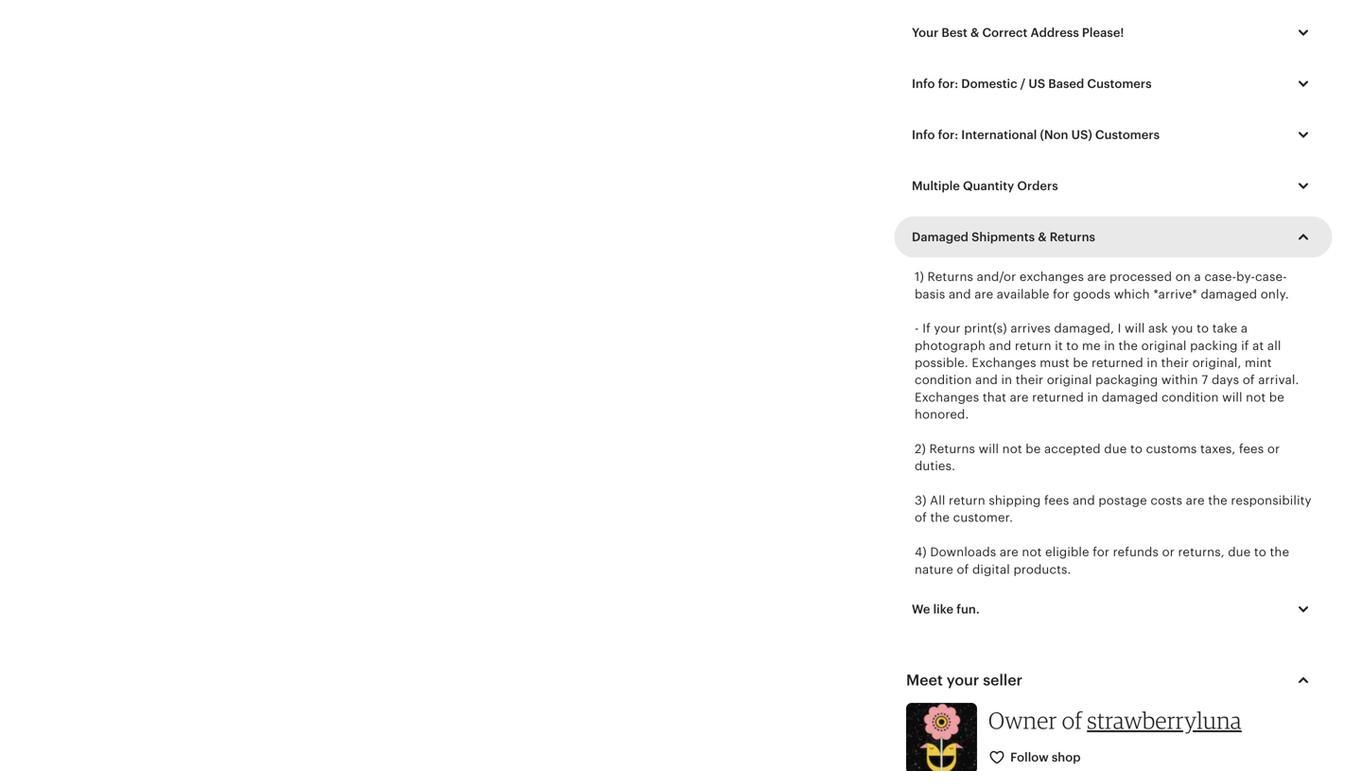 Task type: describe. For each thing, give the bounding box(es) containing it.
your best & correct address please!
[[912, 26, 1125, 40]]

print(s)
[[965, 321, 1008, 336]]

taxes,
[[1201, 442, 1236, 456]]

due inside 2) returns will not be accepted due to customs taxes, fees or duties.
[[1105, 442, 1128, 456]]

in right the 'me'
[[1105, 339, 1116, 353]]

basis
[[915, 287, 946, 301]]

2 horizontal spatial be
[[1270, 390, 1285, 405]]

- if your print(s) arrives damaged, i will ask you to take a photograph and return it to me in the original packing if at all possible. exchanges must be returned in their original, mint condition and in their original packaging within 7 days of arrival. exchanges that are returned in damaged condition will not be honored.
[[915, 321, 1300, 422]]

owner
[[989, 707, 1058, 734]]

1) returns and/or exchanges are processed on a case-by-case- basis and are available for goods which *arrive* damaged only.
[[915, 270, 1290, 301]]

address
[[1031, 26, 1080, 40]]

1 vertical spatial exchanges
[[915, 390, 980, 405]]

we like fun.
[[912, 602, 980, 617]]

1 vertical spatial will
[[1223, 390, 1243, 405]]

info for: domestic / us based customers button
[[898, 64, 1330, 104]]

we
[[912, 602, 931, 617]]

to right you
[[1197, 321, 1210, 336]]

arrival.
[[1259, 373, 1300, 387]]

0 horizontal spatial their
[[1016, 373, 1044, 387]]

be inside 2) returns will not be accepted due to customs taxes, fees or duties.
[[1026, 442, 1042, 456]]

correct
[[983, 26, 1028, 40]]

for: for international
[[939, 128, 959, 142]]

meet
[[907, 672, 944, 689]]

meet your seller button
[[890, 658, 1333, 703]]

in down packaging
[[1088, 390, 1099, 405]]

strawberryluna link
[[1088, 707, 1243, 734]]

in up packaging
[[1148, 356, 1159, 370]]

it
[[1056, 339, 1064, 353]]

digital
[[973, 562, 1011, 577]]

returns inside damaged shipments & returns dropdown button
[[1050, 230, 1096, 244]]

info for: international (non us) customers
[[912, 128, 1160, 142]]

and inside 1) returns and/or exchanges are processed on a case-by-case- basis and are available for goods which *arrive* damaged only.
[[949, 287, 972, 301]]

costs
[[1151, 494, 1183, 508]]

damaged
[[912, 230, 969, 244]]

packing
[[1191, 339, 1239, 353]]

postage
[[1099, 494, 1148, 508]]

me
[[1083, 339, 1101, 353]]

(non
[[1041, 128, 1069, 142]]

you
[[1172, 321, 1194, 336]]

0 horizontal spatial condition
[[915, 373, 973, 387]]

1 horizontal spatial will
[[1125, 321, 1146, 336]]

and/or
[[977, 270, 1017, 284]]

and inside the 3) all return shipping fees and postage costs are the responsibility of the customer.
[[1073, 494, 1096, 508]]

0 vertical spatial returned
[[1092, 356, 1144, 370]]

due inside 4) downloads are not eligible for refunds or returns, due to the nature of digital products.
[[1229, 545, 1252, 559]]

for: for domestic
[[939, 77, 959, 91]]

-
[[915, 321, 920, 336]]

must
[[1040, 356, 1070, 370]]

and up that
[[976, 373, 999, 387]]

multiple quantity orders button
[[898, 166, 1330, 206]]

honored.
[[915, 408, 970, 422]]

2) returns will not be accepted due to customs taxes, fees or duties.
[[915, 442, 1281, 473]]

4)
[[915, 545, 927, 559]]

packaging
[[1096, 373, 1159, 387]]

products.
[[1014, 562, 1072, 577]]

info for: domestic / us based customers
[[912, 77, 1152, 91]]

by-
[[1237, 270, 1256, 284]]

available
[[997, 287, 1050, 301]]

original,
[[1193, 356, 1242, 370]]

4) downloads are not eligible for refunds or returns, due to the nature of digital products.
[[915, 545, 1290, 577]]

damaged,
[[1055, 321, 1115, 336]]

that
[[983, 390, 1007, 405]]

us
[[1029, 77, 1046, 91]]

eligible
[[1046, 545, 1090, 559]]

1 horizontal spatial their
[[1162, 356, 1190, 370]]

to inside 2) returns will not be accepted due to customs taxes, fees or duties.
[[1131, 442, 1143, 456]]

your inside the - if your print(s) arrives damaged, i will ask you to take a photograph and return it to me in the original packing if at all possible. exchanges must be returned in their original, mint condition and in their original packaging within 7 days of arrival. exchanges that are returned in damaged condition will not be honored.
[[935, 321, 961, 336]]

damaged inside the - if your print(s) arrives damaged, i will ask you to take a photograph and return it to me in the original packing if at all possible. exchanges must be returned in their original, mint condition and in their original packaging within 7 days of arrival. exchanges that are returned in damaged condition will not be honored.
[[1102, 390, 1159, 405]]

customers inside dropdown button
[[1088, 77, 1152, 91]]

responsibility
[[1232, 494, 1312, 508]]

of inside the - if your print(s) arrives damaged, i will ask you to take a photograph and return it to me in the original packing if at all possible. exchanges must be returned in their original, mint condition and in their original packaging within 7 days of arrival. exchanges that are returned in damaged condition will not be honored.
[[1243, 373, 1256, 387]]

i
[[1118, 321, 1122, 336]]

2 case- from the left
[[1256, 270, 1288, 284]]

return inside the - if your print(s) arrives damaged, i will ask you to take a photograph and return it to me in the original packing if at all possible. exchanges must be returned in their original, mint condition and in their original packaging within 7 days of arrival. exchanges that are returned in damaged condition will not be honored.
[[1015, 339, 1052, 353]]

multiple
[[912, 179, 961, 193]]

*arrive*
[[1154, 287, 1198, 301]]

7
[[1202, 373, 1209, 387]]

like
[[934, 602, 954, 617]]

damaged shipments & returns button
[[898, 217, 1330, 257]]

quantity
[[964, 179, 1015, 193]]

shipping
[[989, 494, 1042, 508]]

the down all
[[931, 511, 950, 525]]

which
[[1115, 287, 1151, 301]]

mint
[[1246, 356, 1273, 370]]

of inside the 3) all return shipping fees and postage costs are the responsibility of the customer.
[[915, 511, 927, 525]]

multiple quantity orders
[[912, 179, 1059, 193]]

at
[[1253, 339, 1265, 353]]

arrives
[[1011, 321, 1051, 336]]

shipments
[[972, 230, 1036, 244]]

returns,
[[1179, 545, 1225, 559]]

on
[[1176, 270, 1192, 284]]

all
[[1268, 339, 1282, 353]]

your best & correct address please! button
[[898, 13, 1330, 53]]

to inside 4) downloads are not eligible for refunds or returns, due to the nature of digital products.
[[1255, 545, 1267, 559]]

goods
[[1074, 287, 1111, 301]]

returns for exchanges
[[928, 270, 974, 284]]

shop
[[1052, 751, 1081, 765]]



Task type: vqa. For each thing, say whether or not it's contained in the screenshot.
will inside the 2) RETURNS WILL NOT BE ACCEPTED DUE TO CUSTOMS TAXES, FEES OR DUTIES.
yes



Task type: locate. For each thing, give the bounding box(es) containing it.
0 vertical spatial customers
[[1088, 77, 1152, 91]]

1 vertical spatial customers
[[1096, 128, 1160, 142]]

customers
[[1088, 77, 1152, 91], [1096, 128, 1160, 142]]

info inside info for: international (non us) customers dropdown button
[[912, 128, 936, 142]]

1 vertical spatial a
[[1242, 321, 1249, 336]]

the inside 4) downloads are not eligible for refunds or returns, due to the nature of digital products.
[[1271, 545, 1290, 559]]

ask
[[1149, 321, 1169, 336]]

info inside info for: domestic / us based customers dropdown button
[[912, 77, 936, 91]]

1 vertical spatial be
[[1270, 390, 1285, 405]]

are inside 4) downloads are not eligible for refunds or returns, due to the nature of digital products.
[[1000, 545, 1019, 559]]

or inside 2) returns will not be accepted due to customs taxes, fees or duties.
[[1268, 442, 1281, 456]]

returns inside 1) returns and/or exchanges are processed on a case-by-case- basis and are available for goods which *arrive* damaged only.
[[928, 270, 974, 284]]

condition down "possible."
[[915, 373, 973, 387]]

0 vertical spatial your
[[935, 321, 961, 336]]

0 horizontal spatial fees
[[1045, 494, 1070, 508]]

seller
[[984, 672, 1023, 689]]

for down exchanges
[[1054, 287, 1070, 301]]

domestic
[[962, 77, 1018, 91]]

orders
[[1018, 179, 1059, 193]]

1 horizontal spatial case-
[[1256, 270, 1288, 284]]

we like fun. button
[[898, 590, 1330, 629]]

exchanges
[[1020, 270, 1085, 284]]

not inside 2) returns will not be accepted due to customs taxes, fees or duties.
[[1003, 442, 1023, 456]]

0 vertical spatial &
[[971, 26, 980, 40]]

will inside 2) returns will not be accepted due to customs taxes, fees or duties.
[[979, 442, 1000, 456]]

in up that
[[1002, 373, 1013, 387]]

customs
[[1147, 442, 1198, 456]]

info for info for: domestic / us based customers
[[912, 77, 936, 91]]

& right best
[[971, 26, 980, 40]]

1)
[[915, 270, 925, 284]]

strawberryluna
[[1088, 707, 1243, 734]]

for inside 4) downloads are not eligible for refunds or returns, due to the nature of digital products.
[[1093, 545, 1110, 559]]

0 vertical spatial condition
[[915, 373, 973, 387]]

of down mint
[[1243, 373, 1256, 387]]

0 vertical spatial for
[[1054, 287, 1070, 301]]

fun.
[[957, 602, 980, 617]]

your up photograph
[[935, 321, 961, 336]]

international
[[962, 128, 1038, 142]]

0 vertical spatial will
[[1125, 321, 1146, 336]]

if
[[923, 321, 931, 336]]

are up goods
[[1088, 270, 1107, 284]]

of
[[1243, 373, 1256, 387], [915, 511, 927, 525], [957, 562, 970, 577], [1063, 707, 1083, 734]]

1 vertical spatial info
[[912, 128, 936, 142]]

follow shop
[[1011, 751, 1081, 765]]

exchanges up that
[[972, 356, 1037, 370]]

owner of <a href='https://www.etsy.com/shop/strawberryluna?ref=l2-about-shopname' class='wt-text-link'>strawberryluna</a> image
[[907, 703, 978, 771]]

a
[[1195, 270, 1202, 284], [1242, 321, 1249, 336]]

are right costs
[[1187, 494, 1205, 508]]

1 horizontal spatial or
[[1268, 442, 1281, 456]]

your inside "dropdown button"
[[947, 672, 980, 689]]

case- up only.
[[1256, 270, 1288, 284]]

returned down 'must'
[[1033, 390, 1085, 405]]

3) all return shipping fees and postage costs are the responsibility of the customer.
[[915, 494, 1312, 525]]

your
[[935, 321, 961, 336], [947, 672, 980, 689]]

2 vertical spatial not
[[1023, 545, 1043, 559]]

returns up duties.
[[930, 442, 976, 456]]

damaged down "by-"
[[1202, 287, 1258, 301]]

0 horizontal spatial &
[[971, 26, 980, 40]]

2 vertical spatial be
[[1026, 442, 1042, 456]]

a right on on the top right of the page
[[1195, 270, 1202, 284]]

0 horizontal spatial be
[[1026, 442, 1042, 456]]

0 vertical spatial be
[[1074, 356, 1089, 370]]

1 vertical spatial for:
[[939, 128, 959, 142]]

a up if
[[1242, 321, 1249, 336]]

a inside 1) returns and/or exchanges are processed on a case-by-case- basis and are available for goods which *arrive* damaged only.
[[1195, 270, 1202, 284]]

days
[[1212, 373, 1240, 387]]

of down 3)
[[915, 511, 927, 525]]

returned up packaging
[[1092, 356, 1144, 370]]

the
[[1119, 339, 1139, 353], [1209, 494, 1228, 508], [931, 511, 950, 525], [1271, 545, 1290, 559]]

original
[[1142, 339, 1187, 353], [1047, 373, 1093, 387]]

& inside your best & correct address please! dropdown button
[[971, 26, 980, 40]]

downloads
[[931, 545, 997, 559]]

accepted
[[1045, 442, 1101, 456]]

not up products.
[[1023, 545, 1043, 559]]

1 horizontal spatial damaged
[[1202, 287, 1258, 301]]

us)
[[1072, 128, 1093, 142]]

processed
[[1110, 270, 1173, 284]]

not for 4) downloads are not eligible for refunds or returns, due to the nature of digital products.
[[1023, 545, 1043, 559]]

1 horizontal spatial fees
[[1240, 442, 1265, 456]]

return inside the 3) all return shipping fees and postage costs are the responsibility of the customer.
[[949, 494, 986, 508]]

and right the basis
[[949, 287, 972, 301]]

customers inside dropdown button
[[1096, 128, 1160, 142]]

all
[[931, 494, 946, 508]]

exchanges
[[972, 356, 1037, 370], [915, 390, 980, 405]]

best
[[942, 26, 968, 40]]

are
[[1088, 270, 1107, 284], [975, 287, 994, 301], [1010, 390, 1029, 405], [1187, 494, 1205, 508], [1000, 545, 1019, 559]]

1 horizontal spatial a
[[1242, 321, 1249, 336]]

be down arrival.
[[1270, 390, 1285, 405]]

& for best
[[971, 26, 980, 40]]

0 horizontal spatial case-
[[1205, 270, 1237, 284]]

info down your
[[912, 77, 936, 91]]

photograph
[[915, 339, 986, 353]]

0 horizontal spatial due
[[1105, 442, 1128, 456]]

and left postage
[[1073, 494, 1096, 508]]

the right costs
[[1209, 494, 1228, 508]]

their up within
[[1162, 356, 1190, 370]]

fees right taxes,
[[1240, 442, 1265, 456]]

0 horizontal spatial original
[[1047, 373, 1093, 387]]

owner of strawberryluna
[[989, 707, 1243, 734]]

returns for not
[[930, 442, 976, 456]]

1 vertical spatial or
[[1163, 545, 1175, 559]]

customer.
[[954, 511, 1014, 525]]

0 vertical spatial not
[[1247, 390, 1267, 405]]

3)
[[915, 494, 927, 508]]

0 horizontal spatial return
[[949, 494, 986, 508]]

will down days
[[1223, 390, 1243, 405]]

within
[[1162, 373, 1199, 387]]

for inside 1) returns and/or exchanges are processed on a case-by-case- basis and are available for goods which *arrive* damaged only.
[[1054, 287, 1070, 301]]

are right that
[[1010, 390, 1029, 405]]

due right returns,
[[1229, 545, 1252, 559]]

meet your seller
[[907, 672, 1023, 689]]

1 vertical spatial their
[[1016, 373, 1044, 387]]

due right accepted
[[1105, 442, 1128, 456]]

to left customs
[[1131, 442, 1143, 456]]

based
[[1049, 77, 1085, 91]]

for: left international in the right of the page
[[939, 128, 959, 142]]

original down ask
[[1142, 339, 1187, 353]]

original down 'must'
[[1047, 373, 1093, 387]]

and
[[949, 287, 972, 301], [990, 339, 1012, 353], [976, 373, 999, 387], [1073, 494, 1096, 508]]

the down i
[[1119, 339, 1139, 353]]

exchanges up honored.
[[915, 390, 980, 405]]

nature
[[915, 562, 954, 577]]

1 vertical spatial fees
[[1045, 494, 1070, 508]]

1 vertical spatial &
[[1039, 230, 1047, 244]]

0 vertical spatial or
[[1268, 442, 1281, 456]]

1 vertical spatial original
[[1047, 373, 1093, 387]]

fees inside the 3) all return shipping fees and postage costs are the responsibility of the customer.
[[1045, 494, 1070, 508]]

and down print(s)
[[990, 339, 1012, 353]]

info up the multiple
[[912, 128, 936, 142]]

returns inside 2) returns will not be accepted due to customs taxes, fees or duties.
[[930, 442, 976, 456]]

0 horizontal spatial or
[[1163, 545, 1175, 559]]

& for shipments
[[1039, 230, 1047, 244]]

to down the responsibility
[[1255, 545, 1267, 559]]

your
[[912, 26, 939, 40]]

returns
[[1050, 230, 1096, 244], [928, 270, 974, 284], [930, 442, 976, 456]]

0 horizontal spatial for
[[1054, 287, 1070, 301]]

or inside 4) downloads are not eligible for refunds or returns, due to the nature of digital products.
[[1163, 545, 1175, 559]]

not up shipping
[[1003, 442, 1023, 456]]

of up "shop" at the bottom of the page
[[1063, 707, 1083, 734]]

1 horizontal spatial return
[[1015, 339, 1052, 353]]

not for 2) returns will not be accepted due to customs taxes, fees or duties.
[[1003, 442, 1023, 456]]

not inside 4) downloads are not eligible for refunds or returns, due to the nature of digital products.
[[1023, 545, 1043, 559]]

return up the customer.
[[949, 494, 986, 508]]

only.
[[1261, 287, 1290, 301]]

2 info from the top
[[912, 128, 936, 142]]

follow
[[1011, 751, 1049, 765]]

0 horizontal spatial a
[[1195, 270, 1202, 284]]

1 horizontal spatial for
[[1093, 545, 1110, 559]]

for: inside dropdown button
[[939, 77, 959, 91]]

1 horizontal spatial be
[[1074, 356, 1089, 370]]

1 vertical spatial damaged
[[1102, 390, 1159, 405]]

fees inside 2) returns will not be accepted due to customs taxes, fees or duties.
[[1240, 442, 1265, 456]]

0 vertical spatial exchanges
[[972, 356, 1037, 370]]

for:
[[939, 77, 959, 91], [939, 128, 959, 142]]

0 vertical spatial for:
[[939, 77, 959, 91]]

0 vertical spatial original
[[1142, 339, 1187, 353]]

1 vertical spatial returns
[[928, 270, 974, 284]]

returns up exchanges
[[1050, 230, 1096, 244]]

2)
[[915, 442, 927, 456]]

will down that
[[979, 442, 1000, 456]]

your right meet
[[947, 672, 980, 689]]

damaged inside 1) returns and/or exchanges are processed on a case-by-case- basis and are available for goods which *arrive* damaged only.
[[1202, 287, 1258, 301]]

not inside the - if your print(s) arrives damaged, i will ask you to take a photograph and return it to me in the original packing if at all possible. exchanges must be returned in their original, mint condition and in their original packaging within 7 days of arrival. exchanges that are returned in damaged condition will not be honored.
[[1247, 390, 1267, 405]]

be left accepted
[[1026, 442, 1042, 456]]

customers right us)
[[1096, 128, 1160, 142]]

0 vertical spatial due
[[1105, 442, 1128, 456]]

or up the responsibility
[[1268, 442, 1281, 456]]

their
[[1162, 356, 1190, 370], [1016, 373, 1044, 387]]

1 vertical spatial condition
[[1162, 390, 1220, 405]]

damaged shipments & returns
[[912, 230, 1096, 244]]

take
[[1213, 321, 1238, 336]]

1 horizontal spatial due
[[1229, 545, 1252, 559]]

1 horizontal spatial condition
[[1162, 390, 1220, 405]]

not down arrival.
[[1247, 390, 1267, 405]]

1 vertical spatial your
[[947, 672, 980, 689]]

&
[[971, 26, 980, 40], [1039, 230, 1047, 244]]

duties.
[[915, 459, 956, 473]]

will right i
[[1125, 321, 1146, 336]]

& right shipments
[[1039, 230, 1047, 244]]

follow shop button
[[975, 741, 1097, 771]]

/
[[1021, 77, 1026, 91]]

for: inside dropdown button
[[939, 128, 959, 142]]

or
[[1268, 442, 1281, 456], [1163, 545, 1175, 559]]

0 vertical spatial their
[[1162, 356, 1190, 370]]

1 vertical spatial return
[[949, 494, 986, 508]]

2 vertical spatial returns
[[930, 442, 976, 456]]

be down the 'me'
[[1074, 356, 1089, 370]]

1 vertical spatial not
[[1003, 442, 1023, 456]]

0 horizontal spatial returned
[[1033, 390, 1085, 405]]

damaged down packaging
[[1102, 390, 1159, 405]]

not
[[1247, 390, 1267, 405], [1003, 442, 1023, 456], [1023, 545, 1043, 559]]

0 vertical spatial return
[[1015, 339, 1052, 353]]

fees
[[1240, 442, 1265, 456], [1045, 494, 1070, 508]]

0 vertical spatial fees
[[1240, 442, 1265, 456]]

info
[[912, 77, 936, 91], [912, 128, 936, 142]]

1 horizontal spatial returned
[[1092, 356, 1144, 370]]

or right refunds
[[1163, 545, 1175, 559]]

1 case- from the left
[[1205, 270, 1237, 284]]

for: left domestic
[[939, 77, 959, 91]]

1 for: from the top
[[939, 77, 959, 91]]

1 info from the top
[[912, 77, 936, 91]]

info for info for: international (non us) customers
[[912, 128, 936, 142]]

1 vertical spatial due
[[1229, 545, 1252, 559]]

of inside 4) downloads are not eligible for refunds or returns, due to the nature of digital products.
[[957, 562, 970, 577]]

customers down your best & correct address please! dropdown button
[[1088, 77, 1152, 91]]

due
[[1105, 442, 1128, 456], [1229, 545, 1252, 559]]

1 horizontal spatial &
[[1039, 230, 1047, 244]]

fees right shipping
[[1045, 494, 1070, 508]]

1 horizontal spatial original
[[1142, 339, 1187, 353]]

2 horizontal spatial will
[[1223, 390, 1243, 405]]

& inside damaged shipments & returns dropdown button
[[1039, 230, 1047, 244]]

in
[[1105, 339, 1116, 353], [1148, 356, 1159, 370], [1002, 373, 1013, 387], [1088, 390, 1099, 405]]

to right the it
[[1067, 339, 1079, 353]]

0 vertical spatial returns
[[1050, 230, 1096, 244]]

1 vertical spatial returned
[[1033, 390, 1085, 405]]

case- right on on the top right of the page
[[1205, 270, 1237, 284]]

0 vertical spatial info
[[912, 77, 936, 91]]

if
[[1242, 339, 1250, 353]]

their down 'must'
[[1016, 373, 1044, 387]]

are inside the 3) all return shipping fees and postage costs are the responsibility of the customer.
[[1187, 494, 1205, 508]]

a inside the - if your print(s) arrives damaged, i will ask you to take a photograph and return it to me in the original packing if at all possible. exchanges must be returned in their original, mint condition and in their original packaging within 7 days of arrival. exchanges that are returned in damaged condition will not be honored.
[[1242, 321, 1249, 336]]

are up the digital
[[1000, 545, 1019, 559]]

0 vertical spatial a
[[1195, 270, 1202, 284]]

of down the downloads
[[957, 562, 970, 577]]

0 horizontal spatial damaged
[[1102, 390, 1159, 405]]

are inside the - if your print(s) arrives damaged, i will ask you to take a photograph and return it to me in the original packing if at all possible. exchanges must be returned in their original, mint condition and in their original packaging within 7 days of arrival. exchanges that are returned in damaged condition will not be honored.
[[1010, 390, 1029, 405]]

the inside the - if your print(s) arrives damaged, i will ask you to take a photograph and return it to me in the original packing if at all possible. exchanges must be returned in their original, mint condition and in their original packaging within 7 days of arrival. exchanges that are returned in damaged condition will not be honored.
[[1119, 339, 1139, 353]]

to
[[1197, 321, 1210, 336], [1067, 339, 1079, 353], [1131, 442, 1143, 456], [1255, 545, 1267, 559]]

refunds
[[1114, 545, 1159, 559]]

1 vertical spatial for
[[1093, 545, 1110, 559]]

please!
[[1083, 26, 1125, 40]]

2 vertical spatial will
[[979, 442, 1000, 456]]

returns up the basis
[[928, 270, 974, 284]]

return down arrives
[[1015, 339, 1052, 353]]

0 horizontal spatial will
[[979, 442, 1000, 456]]

are down and/or
[[975, 287, 994, 301]]

0 vertical spatial damaged
[[1202, 287, 1258, 301]]

info for: international (non us) customers button
[[898, 115, 1330, 155]]

condition down within
[[1162, 390, 1220, 405]]

the down the responsibility
[[1271, 545, 1290, 559]]

2 for: from the top
[[939, 128, 959, 142]]

for right the eligible
[[1093, 545, 1110, 559]]



